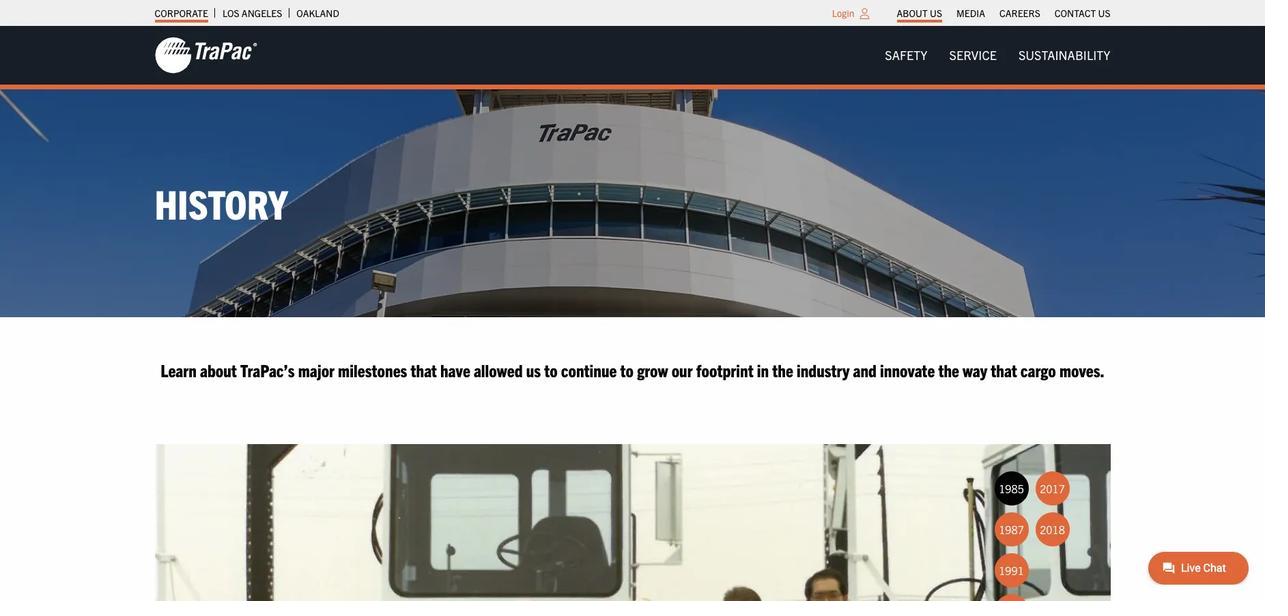 Task type: describe. For each thing, give the bounding box(es) containing it.
1985
[[999, 482, 1024, 496]]

our
[[672, 359, 693, 381]]

contact us link
[[1055, 3, 1111, 23]]

login
[[832, 7, 855, 19]]

allowed
[[474, 359, 523, 381]]

2 the from the left
[[939, 359, 960, 381]]

careers
[[1000, 7, 1041, 19]]

corporate
[[155, 7, 208, 19]]

safety
[[885, 47, 928, 63]]

learn about trapac's major milestones that have allowed us to continue to grow our footprint in the industry and innovate the way that cargo moves.
[[161, 359, 1105, 381]]

light image
[[860, 8, 870, 19]]

milestones
[[338, 359, 407, 381]]

2017
[[1040, 482, 1065, 496]]

us for contact us
[[1098, 7, 1111, 19]]

contact us
[[1055, 7, 1111, 19]]

and
[[853, 359, 877, 381]]

have
[[440, 359, 470, 381]]

sustainability
[[1019, 47, 1111, 63]]

menu bar containing about us
[[890, 3, 1118, 23]]

moves.
[[1060, 359, 1105, 381]]

about
[[200, 359, 237, 381]]

los angeles link
[[223, 3, 282, 23]]

corporate link
[[155, 3, 208, 23]]

2 to from the left
[[620, 359, 634, 381]]



Task type: locate. For each thing, give the bounding box(es) containing it.
oakland link
[[297, 3, 339, 23]]

media
[[957, 7, 985, 19]]

1 horizontal spatial to
[[620, 359, 634, 381]]

us
[[930, 7, 942, 19], [1098, 7, 1111, 19]]

0 horizontal spatial the
[[773, 359, 793, 381]]

1 horizontal spatial that
[[991, 359, 1017, 381]]

menu bar up the service
[[890, 3, 1118, 23]]

corporate image
[[155, 36, 257, 74]]

the
[[773, 359, 793, 381], [939, 359, 960, 381]]

login link
[[832, 7, 855, 19]]

us for about us
[[930, 7, 942, 19]]

that left have
[[411, 359, 437, 381]]

industry
[[797, 359, 850, 381]]

way
[[963, 359, 988, 381]]

1 that from the left
[[411, 359, 437, 381]]

major
[[298, 359, 335, 381]]

menu bar containing safety
[[874, 42, 1122, 69]]

contact
[[1055, 7, 1096, 19]]

menu bar
[[890, 3, 1118, 23], [874, 42, 1122, 69]]

los angeles
[[223, 7, 282, 19]]

1 the from the left
[[773, 359, 793, 381]]

to
[[544, 359, 558, 381], [620, 359, 634, 381]]

1 us from the left
[[930, 7, 942, 19]]

1987
[[999, 523, 1024, 537]]

about
[[897, 7, 928, 19]]

in
[[757, 359, 769, 381]]

los
[[223, 7, 239, 19]]

us
[[526, 359, 541, 381]]

innovate
[[880, 359, 935, 381]]

learn
[[161, 359, 197, 381]]

trapac's
[[240, 359, 295, 381]]

0 horizontal spatial to
[[544, 359, 558, 381]]

0 horizontal spatial us
[[930, 7, 942, 19]]

angeles
[[242, 7, 282, 19]]

continue
[[561, 359, 617, 381]]

media link
[[957, 3, 985, 23]]

about us link
[[897, 3, 942, 23]]

1 horizontal spatial the
[[939, 359, 960, 381]]

2018
[[1040, 523, 1065, 537]]

0 horizontal spatial that
[[411, 359, 437, 381]]

1 to from the left
[[544, 359, 558, 381]]

2 us from the left
[[1098, 7, 1111, 19]]

us inside 'link'
[[930, 7, 942, 19]]

that
[[411, 359, 437, 381], [991, 359, 1017, 381]]

the left way at the bottom
[[939, 359, 960, 381]]

the right in
[[773, 359, 793, 381]]

safety link
[[874, 42, 939, 69]]

oakland
[[297, 7, 339, 19]]

careers link
[[1000, 3, 1041, 23]]

to left grow
[[620, 359, 634, 381]]

us right about
[[930, 7, 942, 19]]

menu bar down careers link
[[874, 42, 1122, 69]]

sustainability link
[[1008, 42, 1122, 69]]

service
[[950, 47, 997, 63]]

to right us
[[544, 359, 558, 381]]

us right contact
[[1098, 7, 1111, 19]]

1 horizontal spatial us
[[1098, 7, 1111, 19]]

0 vertical spatial menu bar
[[890, 3, 1118, 23]]

cargo
[[1021, 359, 1056, 381]]

2 that from the left
[[991, 359, 1017, 381]]

about us
[[897, 7, 942, 19]]

1991
[[999, 564, 1024, 578]]

1 vertical spatial menu bar
[[874, 42, 1122, 69]]

footprint
[[696, 359, 754, 381]]

learn about trapac's major milestones that have allowed us to continue to grow our footprint in the industry and innovate the way that cargo moves. main content
[[141, 358, 1265, 602]]

that right way at the bottom
[[991, 359, 1017, 381]]

service link
[[939, 42, 1008, 69]]

grow
[[637, 359, 668, 381]]

history
[[155, 178, 288, 228]]



Task type: vqa. For each thing, say whether or not it's contained in the screenshot.
by within the TraPac's terminals are surrounded by secure access gates around our landside operations so that we can regulate entry in and out of the property. Additionally, we have a security staff that patrols all zones of the terminals on the ground and via a state-of-the-art camera system 24 hours a day, 7 days a week.
no



